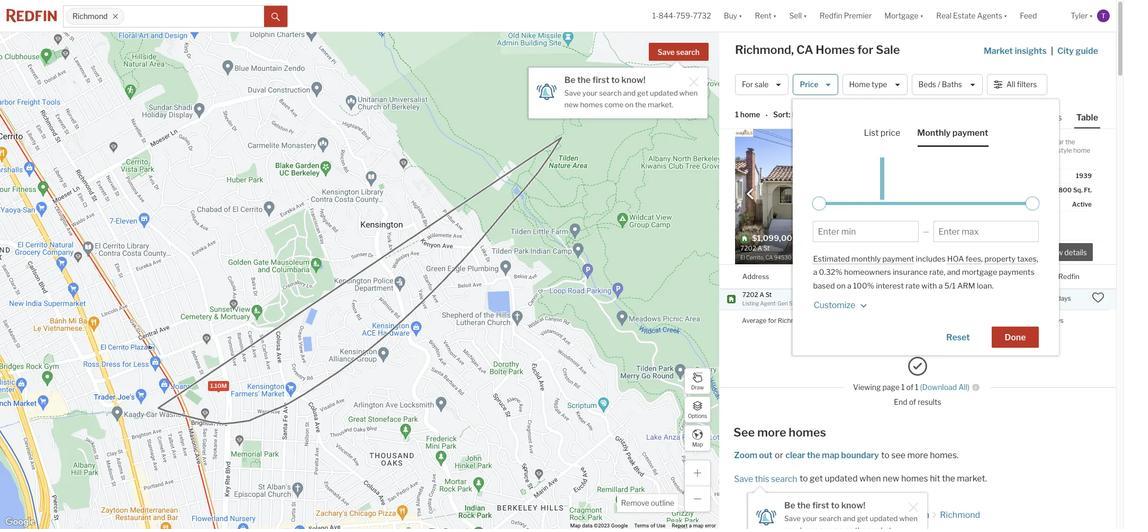 Task type: vqa. For each thing, say whether or not it's contained in the screenshot.
"1939"
yes



Task type: locate. For each thing, give the bounding box(es) containing it.
this down end
[[970, 147, 981, 155]]

% up $1,099,000
[[868, 282, 875, 291]]

beds up 100 % interest rate with a 5/1 arm loan. at the right bottom
[[918, 272, 934, 281]]

▾
[[739, 11, 742, 20], [773, 11, 777, 20], [804, 11, 807, 20], [920, 11, 924, 20], [1004, 11, 1008, 20], [1090, 11, 1093, 20]]

status
[[1022, 201, 1041, 209]]

1 up end of results
[[915, 383, 919, 392]]

map button
[[684, 426, 711, 452]]

homes
[[580, 100, 603, 109], [789, 426, 826, 440], [901, 474, 928, 484], [800, 527, 823, 530]]

richmond,
[[735, 43, 794, 57]]

2 vertical spatial new
[[785, 527, 799, 530]]

|
[[1051, 46, 1053, 56]]

1 horizontal spatial save your search and get updated when new homes come on the market.
[[785, 515, 918, 530]]

list price element
[[864, 120, 901, 147]]

%
[[836, 268, 843, 278], [868, 282, 875, 291]]

1 vertical spatial be the first to know! dialog
[[749, 488, 927, 530]]

1 horizontal spatial 1
[[902, 383, 905, 392]]

1 horizontal spatial your
[[803, 515, 818, 523]]

5 ▾ from the left
[[1004, 11, 1008, 20]]

0.32
[[819, 268, 836, 278]]

0 horizontal spatial for
[[768, 317, 777, 325]]

report a map error link
[[672, 524, 716, 529]]

taxes
[[1018, 255, 1037, 264]]

2 vertical spatial redfin
[[855, 511, 881, 521]]

2 horizontal spatial market.
[[957, 474, 987, 484]]

0 vertical spatial baths
[[942, 80, 962, 89]]

0 horizontal spatial be
[[565, 75, 576, 85]]

0 horizontal spatial be the first to know! dialog
[[529, 61, 708, 118]]

redfin for redfin premier
[[820, 11, 843, 20]]

payments
[[999, 268, 1035, 278]]

home
[[741, 110, 760, 119], [1074, 147, 1091, 155]]

1 vertical spatial payment
[[883, 255, 914, 264]]

your for the bottommost be the first to know! dialog
[[803, 515, 818, 523]]

sac
[[1039, 138, 1050, 146]]

(download
[[920, 383, 957, 392]]

0 horizontal spatial more
[[758, 426, 787, 440]]

this down out
[[755, 475, 770, 485]]

price button up the recommended
[[793, 74, 838, 95]]

1 horizontal spatial updated
[[825, 474, 858, 484]]

0 vertical spatial be the first to know!
[[565, 75, 646, 85]]

map down options
[[692, 442, 703, 448]]

1 vertical spatial days
[[1050, 317, 1064, 325]]

1 horizontal spatial be the first to know! dialog
[[749, 488, 927, 530]]

$/sq.ft. button
[[1015, 265, 1039, 289]]

0 vertical spatial when
[[680, 89, 698, 97]]

payment up border,
[[953, 128, 989, 138]]

0 horizontal spatial new
[[565, 100, 579, 109]]

map inside "button"
[[692, 442, 703, 448]]

a
[[990, 138, 993, 146], [813, 268, 818, 278], [848, 282, 852, 291], [939, 282, 943, 291], [689, 524, 692, 529]]

1 vertical spatial save your search and get updated when new homes come on the market.
[[785, 515, 918, 530]]

1 horizontal spatial favorite this home image
[[1092, 292, 1105, 305]]

reset button
[[933, 327, 983, 348]]

100 % interest rate with a 5/1 arm loan.
[[853, 282, 994, 291]]

0 horizontal spatial be the first to know!
[[565, 75, 646, 85]]

for
[[858, 43, 874, 57], [768, 317, 777, 325]]

0 vertical spatial know!
[[622, 75, 646, 85]]

price button
[[793, 74, 838, 95], [856, 265, 873, 289]]

home right style
[[1074, 147, 1091, 155]]

favorite this home image right the 20 days in the bottom right of the page
[[1092, 292, 1105, 305]]

search inside save search button
[[676, 48, 700, 57]]

user photo image
[[1097, 10, 1110, 22]]

1 horizontal spatial price button
[[856, 265, 873, 289]]

monthly payment element
[[918, 120, 989, 147]]

% down "estimated"
[[836, 268, 843, 278]]

0 horizontal spatial map
[[570, 524, 581, 529]]

1 horizontal spatial new
[[785, 527, 799, 530]]

richmond link
[[940, 511, 981, 521]]

be the first to know!
[[565, 75, 646, 85], [785, 501, 866, 511]]

▾ right rent
[[773, 11, 777, 20]]

map left data
[[570, 524, 581, 529]]

1 horizontal spatial this
[[970, 147, 981, 155]]

rate,
[[930, 268, 946, 278]]

view details
[[1046, 248, 1087, 257]]

baths up 5/1
[[945, 272, 964, 281]]

1 vertical spatial be the first to know!
[[785, 501, 866, 511]]

21 days
[[1042, 317, 1064, 325]]

0 vertical spatial home
[[741, 110, 760, 119]]

zoom out button
[[734, 451, 773, 461]]

0 vertical spatial for
[[858, 43, 874, 57]]

photos
[[1034, 113, 1062, 123]]

2 ▾ from the left
[[773, 11, 777, 20]]

1 horizontal spatial come
[[825, 527, 844, 530]]

1 horizontal spatial be the first to know!
[[785, 501, 866, 511]]

price up 100 at the bottom right of page
[[856, 272, 873, 281]]

all
[[1007, 80, 1016, 89]]

0 horizontal spatial hoa
[[926, 201, 940, 209]]

redfin left the 'california'
[[855, 511, 881, 521]]

6 ▾ from the left
[[1090, 11, 1093, 20]]

a left 100 at the bottom right of page
[[848, 282, 852, 291]]

ca
[[797, 43, 814, 57]]

$/sq.ft.
[[1015, 272, 1039, 281]]

0 vertical spatial %
[[836, 268, 843, 278]]

on
[[625, 100, 634, 109], [837, 282, 846, 291], [845, 527, 854, 530]]

hoa up baths button
[[948, 255, 964, 264]]

home left • at the top right
[[741, 110, 760, 119]]

a left 0.32
[[813, 268, 818, 278]]

1 ▾ from the left
[[739, 11, 742, 20]]

feed button
[[1014, 0, 1065, 32]]

% inside % homeowners insurance rate, and mortgage payments based on a
[[836, 268, 843, 278]]

0 horizontal spatial price
[[800, 80, 819, 89]]

1,836
[[891, 234, 913, 243]]

updated down zoom out or clear the map boundary to see more homes.
[[825, 474, 858, 484]]

search
[[676, 48, 700, 57], [599, 89, 622, 97], [771, 475, 798, 485], [819, 515, 842, 523]]

richmond, ca homes for sale
[[735, 43, 900, 57]]

a up charming
[[990, 138, 993, 146]]

nestled
[[926, 138, 950, 146]]

map left boundary
[[822, 451, 840, 461]]

out
[[759, 451, 773, 461]]

updated down save search
[[650, 89, 678, 97]]

1
[[735, 110, 739, 119], [902, 383, 905, 392], [915, 383, 919, 392]]

1 inside 1 home • sort : recommended
[[735, 110, 739, 119]]

remove richmond image
[[112, 13, 119, 20]]

0 horizontal spatial map
[[693, 524, 704, 529]]

0 vertical spatial come
[[605, 100, 624, 109]]

agents
[[977, 11, 1003, 20]]

price inside button
[[800, 80, 819, 89]]

▾ for mortgage ▾
[[920, 11, 924, 20]]

a inside nestled at the end of a tranquil cul-de-sac near the albany border, this charming mediterranean-style home exudes vintag...
[[990, 138, 993, 146]]

1 vertical spatial and
[[947, 268, 961, 278]]

2 horizontal spatial and
[[947, 268, 961, 278]]

0 horizontal spatial your
[[583, 89, 598, 97]]

1 left • at the top right
[[735, 110, 739, 119]]

2 , from the left
[[1037, 255, 1039, 264]]

buy
[[724, 11, 737, 20]]

baths
[[942, 80, 962, 89], [945, 272, 964, 281]]

1 horizontal spatial more
[[908, 451, 928, 461]]

active
[[1072, 201, 1092, 209]]

dialog
[[793, 100, 1060, 356]]

updated down to get updated when new homes hit the market. on the right bottom
[[870, 515, 898, 523]]

richmond down the hit
[[940, 511, 981, 521]]

1 vertical spatial be
[[785, 501, 796, 511]]

▾ right sell
[[804, 11, 807, 20]]

redfin premier button
[[813, 0, 878, 32]]

0 vertical spatial this
[[970, 147, 981, 155]]

price button down monthly
[[856, 265, 873, 289]]

x-out this home image
[[947, 246, 959, 259]]

0 vertical spatial payment
[[953, 128, 989, 138]]

next button image
[[897, 189, 908, 199]]

1 vertical spatial price button
[[856, 265, 873, 289]]

sale
[[876, 43, 900, 57]]

rate
[[906, 282, 920, 291]]

2 horizontal spatial 1
[[915, 383, 919, 392]]

4 ▾ from the left
[[920, 11, 924, 20]]

1 vertical spatial on
[[837, 282, 846, 291]]

favorite this home image left x-out this home image
[[925, 246, 938, 259]]

2 vertical spatial updated
[[870, 515, 898, 523]]

3 ▾ from the left
[[804, 11, 807, 20]]

days right 20 at the right of page
[[1057, 295, 1071, 303]]

save your search and get updated when new homes come on the market. for the bottommost be the first to know! dialog
[[785, 515, 918, 530]]

0 horizontal spatial save your search and get updated when new homes come on the market.
[[565, 89, 698, 109]]

0 vertical spatial new
[[565, 100, 579, 109]]

0 vertical spatial richmond
[[73, 12, 108, 21]]

, up mortgage
[[982, 255, 983, 264]]

previous button image
[[745, 189, 756, 199]]

1 right page
[[902, 383, 905, 392]]

hit
[[930, 474, 941, 484]]

redfin link
[[855, 511, 881, 521]]

for down agent:
[[768, 317, 777, 325]]

de-
[[1029, 138, 1039, 146]]

1 , from the left
[[982, 255, 983, 264]]

estimated monthly payment includes hoa fees , property taxes
[[813, 255, 1037, 264]]

heading
[[741, 234, 827, 262]]

0 horizontal spatial ,
[[982, 255, 983, 264]]

mortgage ▾
[[885, 11, 924, 20]]

1 horizontal spatial first
[[813, 501, 830, 511]]

list
[[864, 128, 879, 138]]

maximum price slider
[[1026, 197, 1040, 211]]

0 vertical spatial map
[[822, 451, 840, 461]]

be the first to know! dialog
[[529, 61, 708, 118], [749, 488, 927, 530]]

0 vertical spatial price
[[800, 80, 819, 89]]

1 vertical spatial richmond
[[940, 511, 981, 521]]

0 horizontal spatial 1
[[735, 110, 739, 119]]

lot size
[[1022, 186, 1046, 194]]

, left view
[[1037, 255, 1039, 264]]

▾ right buy at the top of the page
[[739, 11, 742, 20]]

▾ right tyler
[[1090, 11, 1093, 20]]

premier
[[844, 11, 872, 20]]

0 horizontal spatial updated
[[650, 89, 678, 97]]

when down save search
[[680, 89, 698, 97]]

border,
[[948, 147, 969, 155]]

on redfin
[[1048, 272, 1080, 281]]

1 horizontal spatial market.
[[868, 527, 893, 530]]

more up out
[[758, 426, 787, 440]]

844-
[[659, 11, 676, 20]]

google image
[[3, 516, 38, 530]]

•
[[766, 111, 768, 120]]

hoa up —
[[926, 201, 940, 209]]

richmond left remove richmond image
[[73, 12, 108, 21]]

0 horizontal spatial know!
[[622, 75, 646, 85]]

to
[[611, 75, 620, 85], [882, 451, 890, 461], [800, 474, 808, 484], [831, 501, 840, 511]]

1 vertical spatial this
[[755, 475, 770, 485]]

favorite this home image
[[925, 246, 938, 259], [1092, 292, 1105, 305]]

1 vertical spatial %
[[868, 282, 875, 291]]

0 vertical spatial days
[[1057, 295, 1071, 303]]

redfin left the premier
[[820, 11, 843, 20]]

real estate agents ▾ button
[[930, 0, 1014, 32]]

home inside nestled at the end of a tranquil cul-de-sac near the albany border, this charming mediterranean-style home exudes vintag...
[[1074, 147, 1091, 155]]

for left the sale
[[858, 43, 874, 57]]

done
[[1005, 333, 1026, 343]]

payment up insurance
[[883, 255, 914, 264]]

©2023
[[594, 524, 610, 529]]

agent:
[[760, 301, 777, 307]]

table
[[1077, 113, 1098, 123]]

▾ right mortgage
[[920, 11, 924, 20]]

market insights link
[[984, 34, 1047, 58]]

days for 21 days
[[1050, 317, 1064, 325]]

home inside 1 home • sort : recommended
[[741, 110, 760, 119]]

1-
[[653, 11, 659, 20]]

0 vertical spatial and
[[623, 89, 636, 97]]

1 vertical spatial map
[[570, 524, 581, 529]]

rent ▾ button
[[755, 0, 777, 32]]

price up the recommended
[[800, 80, 819, 89]]

2 vertical spatial and
[[843, 515, 856, 523]]

1 vertical spatial home
[[1074, 147, 1091, 155]]

albany
[[926, 147, 947, 155]]

2 horizontal spatial updated
[[870, 515, 898, 523]]

3,800
[[1053, 186, 1072, 194]]

0 horizontal spatial home
[[741, 110, 760, 119]]

beds inside button
[[919, 80, 936, 89]]

redfin right on
[[1059, 272, 1080, 281]]

(download all) link
[[920, 383, 970, 392]]

redfin for redfin
[[855, 511, 881, 521]]

2 vertical spatial when
[[900, 515, 918, 523]]

1 horizontal spatial %
[[868, 282, 875, 291]]

insurance
[[893, 268, 928, 278]]

updated
[[650, 89, 678, 97], [825, 474, 858, 484], [870, 515, 898, 523]]

1 horizontal spatial know!
[[842, 501, 866, 511]]

when right redfin link
[[900, 515, 918, 523]]

None search field
[[125, 6, 264, 27]]

when down boundary
[[860, 474, 881, 484]]

beds left /
[[919, 80, 936, 89]]

1 vertical spatial first
[[813, 501, 830, 511]]

mortgage ▾ button
[[878, 0, 930, 32]]

0 vertical spatial beds
[[919, 80, 936, 89]]

20
[[1048, 295, 1056, 303]]

buy ▾ button
[[724, 0, 742, 32]]

more right see
[[908, 451, 928, 461]]

0 vertical spatial first
[[593, 75, 610, 85]]

days right 21
[[1050, 317, 1064, 325]]

1 vertical spatial beds
[[918, 272, 934, 281]]

for
[[742, 80, 753, 89]]

▾ right agents
[[1004, 11, 1008, 20]]

sell ▾
[[790, 11, 807, 20]]

0 vertical spatial hoa
[[926, 201, 940, 209]]

▾ for rent ▾
[[773, 11, 777, 20]]

map left error
[[693, 524, 704, 529]]

none
[[980, 201, 996, 209]]

1 vertical spatial new
[[883, 474, 900, 484]]

tyler ▾
[[1071, 11, 1093, 20]]

Enter max text field
[[939, 227, 1035, 237]]

0 horizontal spatial come
[[605, 100, 624, 109]]

baths right /
[[942, 80, 962, 89]]

view details link
[[1040, 242, 1093, 262]]

payment
[[953, 128, 989, 138], [883, 255, 914, 264]]

photo of 7202 a st, el cerrito, ca 94530 image
[[735, 129, 918, 265]]



Task type: describe. For each thing, give the bounding box(es) containing it.
on inside % homeowners insurance rate, and mortgage payments based on a
[[837, 282, 846, 291]]

terms of use
[[634, 524, 666, 529]]

geri
[[778, 301, 788, 307]]

a inside , a
[[813, 268, 818, 278]]

1 vertical spatial favorite this home image
[[1092, 292, 1105, 305]]

dialog containing list price
[[793, 100, 1060, 356]]

rent
[[755, 11, 772, 20]]

1 horizontal spatial hoa
[[948, 255, 964, 264]]

4
[[853, 234, 858, 243]]

a left 5/1
[[939, 282, 943, 291]]

1 vertical spatial baths
[[945, 272, 964, 281]]

list price
[[864, 128, 901, 138]]

to get updated when new homes hit the market.
[[798, 474, 987, 484]]

0 horizontal spatial favorite this home image
[[925, 246, 938, 259]]

2 vertical spatial get
[[857, 515, 869, 523]]

baths inside the beds / baths button
[[942, 80, 962, 89]]

and inside % homeowners insurance rate, and mortgage payments based on a
[[947, 268, 961, 278]]

sale
[[755, 80, 769, 89]]

exudes
[[926, 155, 948, 163]]

see
[[734, 426, 755, 440]]

1 horizontal spatial map
[[822, 451, 840, 461]]

rent ▾ button
[[749, 0, 783, 32]]

map region
[[0, 0, 818, 530]]

save search button
[[649, 43, 709, 61]]

1 horizontal spatial for
[[858, 43, 874, 57]]

days for 20 days
[[1057, 295, 1071, 303]]

homes.
[[930, 451, 959, 461]]

2 vertical spatial on
[[845, 527, 854, 530]]

2 horizontal spatial when
[[900, 515, 918, 523]]

all)
[[959, 383, 970, 392]]

0 vertical spatial be
[[565, 75, 576, 85]]

1 vertical spatial redfin
[[1059, 272, 1080, 281]]

outline
[[651, 499, 674, 508]]

0 horizontal spatial market.
[[648, 100, 674, 109]]

results
[[918, 398, 942, 407]]

1 horizontal spatial get
[[810, 474, 823, 484]]

lot
[[1022, 186, 1032, 194]]

redfin premier
[[820, 11, 872, 20]]

clear
[[786, 451, 805, 461]]

zoom out or clear the map boundary to see more homes.
[[734, 451, 959, 461]]

city
[[1058, 46, 1074, 56]]

0 vertical spatial be the first to know! dialog
[[529, 61, 708, 118]]

remove outline
[[621, 499, 674, 508]]

reset
[[947, 333, 970, 343]]

viewing
[[853, 383, 881, 392]]

california link
[[892, 511, 930, 521]]

save search
[[658, 48, 700, 57]]

your for be the first to know! dialog to the top
[[583, 89, 598, 97]]

a inside % homeowners insurance rate, and mortgage payments based on a
[[848, 282, 852, 291]]

size
[[1034, 186, 1046, 194]]

sq.ft. button
[[972, 265, 990, 289]]

$1,099,000
[[856, 295, 891, 303]]

beds / baths button
[[912, 74, 983, 95]]

all filters button
[[987, 74, 1048, 95]]

end
[[894, 398, 908, 407]]

style
[[1058, 147, 1072, 155]]

a
[[760, 291, 764, 299]]

richmond:
[[778, 317, 810, 325]]

0 horizontal spatial and
[[623, 89, 636, 97]]

0 horizontal spatial payment
[[883, 255, 914, 264]]

this inside nestled at the end of a tranquil cul-de-sac near the albany border, this charming mediterranean-style home exudes vintag...
[[970, 147, 981, 155]]

loan.
[[977, 282, 994, 291]]

california
[[892, 511, 930, 521]]

monthly
[[918, 128, 951, 138]]

1 horizontal spatial payment
[[953, 128, 989, 138]]

homes
[[816, 43, 855, 57]]

▾ for tyler ▾
[[1090, 11, 1093, 20]]

mediterranean-
[[1012, 147, 1058, 155]]

map for map
[[692, 442, 703, 448]]

of inside nestled at the end of a tranquil cul-de-sac near the albany border, this charming mediterranean-style home exudes vintag...
[[982, 138, 988, 146]]

2 vertical spatial market.
[[868, 527, 893, 530]]

el
[[807, 295, 815, 303]]

1.10m
[[210, 383, 227, 390]]

all filters
[[1007, 80, 1037, 89]]

1939
[[1076, 172, 1092, 180]]

0 horizontal spatial richmond
[[73, 12, 108, 21]]

favorite button image
[[897, 132, 915, 150]]

0 vertical spatial get
[[637, 89, 649, 97]]

on redfin button
[[1048, 265, 1080, 289]]

1 horizontal spatial when
[[860, 474, 881, 484]]

▾ for buy ▾
[[739, 11, 742, 20]]

submit search image
[[272, 13, 280, 21]]

vintag...
[[949, 155, 972, 163]]

7732
[[693, 11, 711, 20]]

759-
[[676, 11, 693, 20]]

beds for beds / baths
[[919, 80, 936, 89]]

market insights | city guide
[[984, 46, 1098, 56]]

favorite button checkbox
[[897, 132, 915, 150]]

viewing page 1 of 1 (download all)
[[853, 383, 970, 392]]

view
[[1046, 248, 1063, 257]]

minimum price slider
[[813, 197, 827, 211]]

map for map data ©2023 google
[[570, 524, 581, 529]]

1 vertical spatial map
[[693, 524, 704, 529]]

average
[[742, 317, 767, 325]]

0 vertical spatial more
[[758, 426, 787, 440]]

7202
[[743, 291, 758, 299]]

▾ for sell ▾
[[804, 11, 807, 20]]

1 vertical spatial market.
[[957, 474, 987, 484]]

table button
[[1075, 112, 1101, 129]]

% homeowners insurance rate, and mortgage payments based on a
[[813, 268, 1035, 291]]

beds for beds
[[918, 272, 934, 281]]

1 horizontal spatial price
[[856, 272, 873, 281]]

save inside button
[[658, 48, 675, 57]]

options
[[688, 413, 707, 420]]

page
[[883, 383, 900, 392]]

, inside , a
[[1037, 255, 1039, 264]]

2 horizontal spatial new
[[883, 474, 900, 484]]

see
[[892, 451, 906, 461]]

sort
[[773, 110, 789, 119]]

1-844-759-7732
[[653, 11, 711, 20]]

customize
[[814, 301, 856, 311]]

0 vertical spatial on
[[625, 100, 634, 109]]

baths button
[[945, 265, 964, 289]]

save your search and get updated when new homes come on the market. for be the first to know! dialog to the top
[[565, 89, 698, 109]]

rent ▾
[[755, 11, 777, 20]]

0 horizontal spatial price button
[[793, 74, 838, 95]]

real
[[937, 11, 952, 20]]

map data ©2023 google
[[570, 524, 628, 529]]

photos button
[[1032, 112, 1075, 128]]

market
[[984, 46, 1013, 56]]

error
[[705, 524, 716, 529]]

sq.ft.
[[972, 272, 990, 281]]

buy ▾
[[724, 11, 742, 20]]

0 vertical spatial updated
[[650, 89, 678, 97]]

1 horizontal spatial and
[[843, 515, 856, 523]]

mortgage ▾ button
[[885, 0, 924, 32]]

estate
[[953, 11, 976, 20]]

Enter min text field
[[818, 227, 914, 237]]

draw button
[[684, 368, 711, 395]]

100
[[853, 282, 868, 291]]

0 horizontal spatial first
[[593, 75, 610, 85]]

insights
[[1015, 46, 1047, 56]]

1 vertical spatial know!
[[842, 501, 866, 511]]

address
[[743, 272, 769, 281]]

1 vertical spatial updated
[[825, 474, 858, 484]]

sq.
[[1073, 186, 1083, 194]]

listing
[[743, 301, 759, 307]]

1 horizontal spatial be
[[785, 501, 796, 511]]

1 vertical spatial come
[[825, 527, 844, 530]]

home
[[849, 80, 870, 89]]

1 vertical spatial more
[[908, 451, 928, 461]]

a right report
[[689, 524, 692, 529]]



